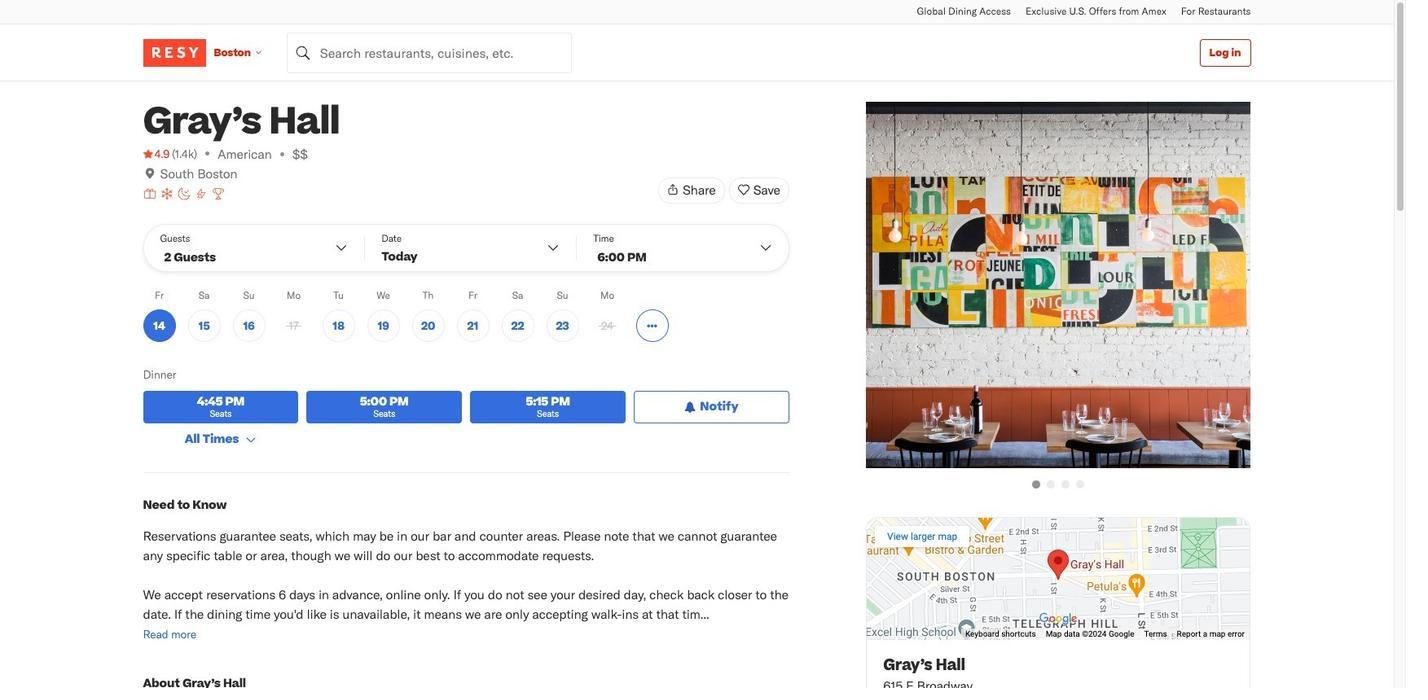 Task type: locate. For each thing, give the bounding box(es) containing it.
None field
[[287, 32, 572, 73]]

Search restaurants, cuisines, etc. text field
[[287, 32, 572, 73]]



Task type: vqa. For each thing, say whether or not it's contained in the screenshot.
4.7 out of 5 stars icon
no



Task type: describe. For each thing, give the bounding box(es) containing it.
4.9 out of 5 stars image
[[143, 146, 169, 162]]



